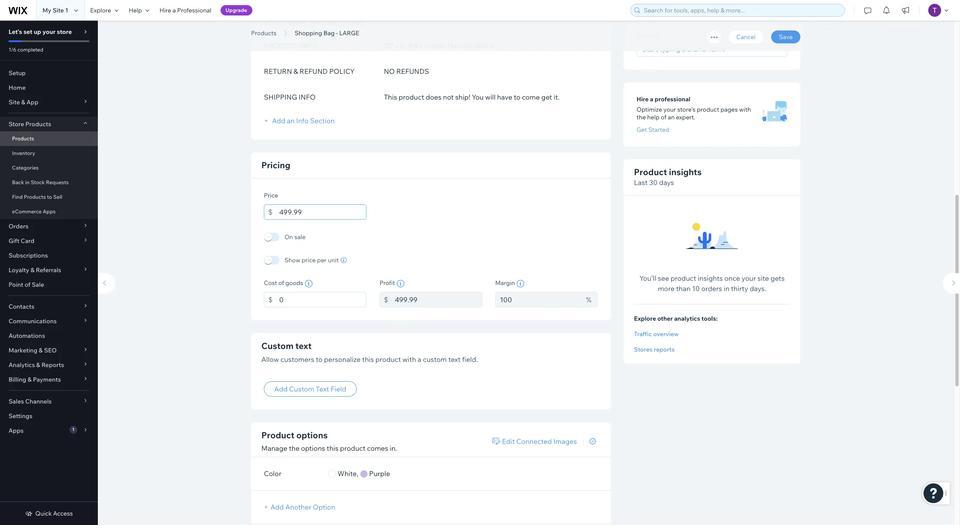Task type: vqa. For each thing, say whether or not it's contained in the screenshot.
Add An Info Section link
yes



Task type: describe. For each thing, give the bounding box(es) containing it.
& for loyalty
[[31, 266, 35, 274]]

& for site
[[21, 98, 25, 106]]

categories link
[[0, 161, 98, 175]]

not
[[443, 93, 454, 101]]

sell
[[53, 194, 62, 200]]

sales channels button
[[0, 394, 98, 409]]

natural
[[448, 41, 472, 50]]

10
[[692, 284, 700, 293]]

my site 1
[[43, 6, 68, 14]]

add an info section
[[271, 116, 335, 125]]

back in stock requests
[[12, 179, 69, 185]]

orders
[[702, 284, 722, 293]]

store
[[57, 28, 72, 36]]

bag down info at left top
[[324, 29, 335, 37]]

Start typing a brand name field
[[640, 42, 785, 56]]

x
[[395, 41, 399, 50]]

margin
[[495, 279, 515, 287]]

your inside sidebar element
[[43, 28, 56, 36]]

a for professional
[[173, 6, 176, 14]]

payments
[[33, 376, 61, 383]]

1 vertical spatial options
[[301, 444, 325, 453]]

see
[[658, 274, 669, 283]]

card
[[21, 237, 34, 245]]

started
[[649, 126, 670, 134]]

traffic overview
[[634, 330, 679, 338]]

cost
[[264, 279, 277, 287]]

$ down cost
[[268, 295, 273, 304]]

stores reports link
[[634, 346, 790, 354]]

communications button
[[0, 314, 98, 328]]

get started link
[[637, 126, 670, 134]]

info tooltip image
[[397, 280, 405, 287]]

Search for tools, apps, help & more... field
[[641, 4, 842, 16]]

optimize your store's product pages with the help of an expert.
[[637, 106, 751, 121]]

marketing & seo
[[9, 347, 57, 354]]

sale
[[32, 281, 44, 289]]

ecommerce apps
[[12, 208, 56, 215]]

ecommerce
[[12, 208, 42, 215]]

traffic
[[634, 330, 652, 338]]

info tooltip image for margin
[[517, 280, 525, 287]]

of for point of sale
[[25, 281, 30, 289]]

seo
[[44, 347, 57, 354]]

have
[[497, 93, 513, 101]]

& for marketing
[[39, 347, 43, 354]]

show
[[285, 256, 300, 264]]

the inside 'optimize your store's product pages with the help of an expert.'
[[637, 114, 646, 121]]

setup
[[9, 69, 26, 77]]

1 horizontal spatial site
[[53, 6, 64, 14]]

product for product options
[[261, 430, 295, 440]]

professional
[[655, 96, 691, 103]]

& for return
[[294, 67, 298, 75]]

ship!
[[455, 93, 471, 101]]

with inside custom text allow customers to personalize this product with a custom text field.
[[403, 355, 416, 363]]

1 horizontal spatial text
[[449, 355, 461, 363]]

find products to sell link
[[0, 190, 98, 204]]

this inside product options manage the options this product comes in.
[[327, 444, 339, 453]]

insights inside the you'll see product insights once your site gets more than 10 orders in thirty days.
[[698, 274, 723, 283]]

setup link
[[0, 66, 98, 80]]

shipping info
[[264, 93, 316, 101]]

inventory
[[12, 150, 35, 156]]

than
[[676, 284, 691, 293]]

sidebar element
[[0, 21, 98, 525]]

additional
[[264, 19, 308, 26]]

price
[[302, 256, 316, 264]]

analytics & reports
[[9, 361, 64, 369]]

0 vertical spatial options
[[296, 430, 328, 440]]

hire a professional link
[[154, 0, 217, 21]]

product inside product options manage the options this product comes in.
[[340, 444, 366, 453]]

return & refund policy
[[264, 67, 355, 75]]

add for add an info section
[[272, 116, 285, 125]]

cost of goods
[[264, 279, 303, 287]]

gift
[[9, 237, 19, 245]]

flavors
[[473, 41, 495, 50]]

product for product insights
[[634, 167, 667, 178]]

0 horizontal spatial apps
[[9, 427, 24, 435]]

product options manage the options this product comes in.
[[261, 430, 397, 453]]

get started
[[637, 126, 670, 134]]

1/6 completed
[[9, 46, 43, 53]]

insights inside product insights last 30 days
[[669, 167, 702, 178]]

orders
[[9, 222, 28, 230]]

images
[[554, 437, 577, 446]]

find
[[12, 194, 23, 200]]

set
[[23, 28, 32, 36]]

expert.
[[676, 114, 696, 121]]

ecommerce apps link
[[0, 204, 98, 219]]

edit
[[502, 437, 515, 446]]

in inside "link"
[[25, 179, 30, 185]]

settings
[[9, 412, 32, 420]]

help
[[129, 6, 142, 14]]

field.
[[462, 355, 478, 363]]

it.
[[554, 93, 560, 101]]

$ for on sale
[[268, 208, 273, 216]]

an inside 'optimize your store's product pages with the help of an expert.'
[[668, 114, 675, 121]]

cotton
[[424, 41, 446, 50]]

custom inside add custom text field button
[[289, 385, 314, 393]]

add another option
[[271, 503, 335, 512]]

home link
[[0, 80, 98, 95]]

hire a professional
[[637, 96, 691, 103]]

find products to sell
[[12, 194, 62, 200]]

gets
[[771, 274, 785, 283]]

marketing & seo button
[[0, 343, 98, 358]]

0 horizontal spatial text
[[296, 340, 312, 351]]

quick
[[35, 510, 52, 517]]

show price per unit
[[285, 256, 339, 264]]

12"
[[384, 41, 394, 50]]

once
[[725, 274, 740, 283]]

optimize
[[637, 106, 662, 114]]

text
[[316, 385, 329, 393]]

product inside the you'll see product insights once your site gets more than 10 orders in thirty days.
[[671, 274, 697, 283]]

communications
[[9, 317, 57, 325]]

a inside custom text allow customers to personalize this product with a custom text field.
[[418, 355, 422, 363]]

custom
[[423, 355, 447, 363]]

stores reports
[[634, 346, 675, 354]]

requests
[[46, 179, 69, 185]]

on
[[285, 233, 293, 241]]

profit
[[380, 279, 395, 287]]

loyalty
[[9, 266, 29, 274]]

info tooltip image for cost of goods
[[305, 280, 313, 287]]

product info
[[264, 41, 316, 50]]

your inside 'optimize your store's product pages with the help of an expert.'
[[664, 106, 676, 114]]



Task type: locate. For each thing, give the bounding box(es) containing it.
0 vertical spatial with
[[739, 106, 751, 114]]

bag right info at left top
[[327, 18, 356, 38]]

0 horizontal spatial site
[[9, 98, 20, 106]]

site right my
[[53, 6, 64, 14]]

$ for %
[[384, 295, 388, 304]]

$ down price
[[268, 208, 273, 216]]

product inside custom text allow customers to personalize this product with a custom text field.
[[376, 355, 401, 363]]

info up add an info section
[[299, 93, 316, 101]]

info
[[310, 19, 327, 26]]

0 horizontal spatial with
[[403, 355, 416, 363]]

add custom text field
[[274, 385, 346, 393]]

product up 30
[[634, 167, 667, 178]]

0 vertical spatial products link
[[247, 29, 281, 37]]

insights up days
[[669, 167, 702, 178]]

& inside shopping bag - large form
[[294, 67, 298, 75]]

cancel
[[737, 33, 756, 41]]

0 horizontal spatial an
[[287, 116, 295, 125]]

let's
[[9, 28, 22, 36]]

1 horizontal spatial product
[[634, 167, 667, 178]]

1 horizontal spatial large
[[368, 18, 421, 38]]

products link down store products
[[0, 131, 98, 146]]

marketing
[[9, 347, 37, 354]]

white
[[338, 469, 357, 478]]

%
[[586, 295, 592, 304]]

products inside dropdown button
[[25, 120, 51, 128]]

0 horizontal spatial info tooltip image
[[305, 280, 313, 287]]

& left 'reports'
[[36, 361, 40, 369]]

hire
[[160, 6, 171, 14], [637, 96, 649, 103]]

custom
[[261, 340, 294, 351], [289, 385, 314, 393]]

in down once
[[724, 284, 730, 293]]

info tooltip image right margin
[[517, 280, 525, 287]]

with
[[739, 106, 751, 114], [403, 355, 416, 363]]

1 horizontal spatial this
[[362, 355, 374, 363]]

the left help
[[637, 114, 646, 121]]

product inside product insights last 30 days
[[634, 167, 667, 178]]

traffic overview link
[[634, 330, 790, 338]]

add left another
[[271, 503, 284, 512]]

explore up traffic
[[634, 315, 656, 323]]

0 vertical spatial custom
[[261, 340, 294, 351]]

0 vertical spatial product
[[634, 167, 667, 178]]

cancel button
[[729, 30, 764, 43]]

connected
[[517, 437, 552, 446]]

& left seo
[[39, 347, 43, 354]]

info tooltip image
[[305, 280, 313, 287], [517, 280, 525, 287]]

explore inside shopping bag - large form
[[634, 315, 656, 323]]

1 horizontal spatial with
[[739, 106, 751, 114]]

0 horizontal spatial your
[[43, 28, 56, 36]]

products inside shopping bag - large form
[[251, 29, 277, 37]]

1 vertical spatial the
[[289, 444, 300, 453]]

this inside custom text allow customers to personalize this product with a custom text field.
[[362, 355, 374, 363]]

categories
[[12, 164, 39, 171]]

with inside 'optimize your store's product pages with the help of an expert.'
[[739, 106, 751, 114]]

hire for hire a professional
[[160, 6, 171, 14]]

of right help
[[661, 114, 667, 121]]

product up the 'manage'
[[261, 430, 295, 440]]

an left info
[[287, 116, 295, 125]]

bag
[[327, 18, 356, 38], [324, 29, 335, 37]]

1 horizontal spatial in
[[724, 284, 730, 293]]

your down the professional
[[664, 106, 676, 114]]

insights
[[669, 167, 702, 178], [698, 274, 723, 283]]

0 vertical spatial in
[[25, 179, 30, 185]]

analytics
[[9, 361, 35, 369]]

in inside the you'll see product insights once your site gets more than 10 orders in thirty days.
[[724, 284, 730, 293]]

None text field
[[279, 204, 367, 220], [279, 292, 367, 307], [495, 292, 582, 307], [279, 204, 367, 220], [279, 292, 367, 307], [495, 292, 582, 307]]

0 vertical spatial your
[[43, 28, 56, 36]]

reports
[[42, 361, 64, 369]]

1 vertical spatial products link
[[0, 131, 98, 146]]

products up ecommerce apps
[[24, 194, 46, 200]]

2 horizontal spatial a
[[650, 96, 654, 103]]

text up customers
[[296, 340, 312, 351]]

1 vertical spatial this
[[327, 444, 339, 453]]

with left custom
[[403, 355, 416, 363]]

explore for explore
[[90, 6, 111, 14]]

0 horizontal spatial a
[[173, 6, 176, 14]]

2 horizontal spatial your
[[742, 274, 756, 283]]

1 vertical spatial hire
[[637, 96, 649, 103]]

None text field
[[395, 292, 483, 307]]

tools:
[[702, 315, 718, 323]]

store products button
[[0, 117, 98, 131]]

thirty
[[731, 284, 749, 293]]

0 horizontal spatial this
[[327, 444, 339, 453]]

0 vertical spatial this
[[362, 355, 374, 363]]

add down the allow
[[274, 385, 288, 393]]

0 horizontal spatial product
[[261, 430, 295, 440]]

get
[[637, 126, 647, 134]]

of left sale
[[25, 281, 30, 289]]

apps down settings in the bottom left of the page
[[9, 427, 24, 435]]

&
[[294, 67, 298, 75], [21, 98, 25, 106], [31, 266, 35, 274], [39, 347, 43, 354], [36, 361, 40, 369], [28, 376, 32, 383]]

manage
[[261, 444, 287, 453]]

0 vertical spatial info
[[300, 41, 316, 50]]

2 vertical spatial to
[[316, 355, 323, 363]]

explore left help
[[90, 6, 111, 14]]

your right up
[[43, 28, 56, 36]]

1 horizontal spatial a
[[418, 355, 422, 363]]

1 vertical spatial apps
[[9, 427, 24, 435]]

1 horizontal spatial to
[[316, 355, 323, 363]]

info for shipping info
[[299, 93, 316, 101]]

1 horizontal spatial products link
[[247, 29, 281, 37]]

1 vertical spatial explore
[[634, 315, 656, 323]]

1 vertical spatial insights
[[698, 274, 723, 283]]

to left sell
[[47, 194, 52, 200]]

& right loyalty
[[31, 266, 35, 274]]

product inside product options manage the options this product comes in.
[[261, 430, 295, 440]]

your up "thirty"
[[742, 274, 756, 283]]

2 vertical spatial add
[[271, 503, 284, 512]]

0 horizontal spatial large
[[339, 29, 359, 37]]

1 down the settings link
[[72, 427, 74, 432]]

2 horizontal spatial to
[[514, 93, 521, 101]]

1 vertical spatial 1
[[72, 427, 74, 432]]

info
[[296, 116, 309, 125]]

upgrade
[[226, 7, 247, 13]]

a left the professional
[[173, 6, 176, 14]]

sales
[[9, 398, 24, 405]]

price
[[264, 191, 278, 199]]

add for add another option
[[271, 503, 284, 512]]

loyalty & referrals button
[[0, 263, 98, 277]]

site inside popup button
[[9, 98, 20, 106]]

0 vertical spatial text
[[296, 340, 312, 351]]

up
[[34, 28, 41, 36]]

this right personalize
[[362, 355, 374, 363]]

store's
[[678, 106, 696, 114]]

1 vertical spatial site
[[9, 98, 20, 106]]

billing & payments button
[[0, 372, 98, 387]]

& for analytics
[[36, 361, 40, 369]]

products right store
[[25, 120, 51, 128]]

large down sections
[[339, 29, 359, 37]]

add down shipping
[[272, 116, 285, 125]]

apps down "find products to sell" link
[[43, 208, 56, 215]]

& left app
[[21, 98, 25, 106]]

info down additional info sections
[[300, 41, 316, 50]]

comes
[[367, 444, 388, 453]]

products up product
[[251, 29, 277, 37]]

goods
[[286, 279, 303, 287]]

a left custom
[[418, 355, 422, 363]]

0 horizontal spatial of
[[25, 281, 30, 289]]

your inside the you'll see product insights once your site gets more than 10 orders in thirty days.
[[742, 274, 756, 283]]

1 vertical spatial product
[[261, 430, 295, 440]]

1 vertical spatial your
[[664, 106, 676, 114]]

subscriptions
[[9, 252, 48, 259]]

to right "have"
[[514, 93, 521, 101]]

0 horizontal spatial explore
[[90, 6, 111, 14]]

0 horizontal spatial the
[[289, 444, 300, 453]]

info
[[300, 41, 316, 50], [299, 93, 316, 101]]

analytics & reports button
[[0, 358, 98, 372]]

edit option link image
[[493, 438, 501, 445]]

0 vertical spatial add
[[272, 116, 285, 125]]

quick access button
[[25, 510, 73, 517]]

0 vertical spatial site
[[53, 6, 64, 14]]

1 right my
[[65, 6, 68, 14]]

add for add custom text field
[[274, 385, 288, 393]]

hire for hire a professional
[[637, 96, 649, 103]]

& right 'return'
[[294, 67, 298, 75]]

site down home
[[9, 98, 20, 106]]

professional
[[177, 6, 211, 14]]

0 horizontal spatial 1
[[65, 6, 68, 14]]

field
[[331, 385, 346, 393]]

0 horizontal spatial products link
[[0, 131, 98, 146]]

hire right help button
[[160, 6, 171, 14]]

a for professional
[[650, 96, 654, 103]]

2 horizontal spatial of
[[661, 114, 667, 121]]

0 vertical spatial to
[[514, 93, 521, 101]]

this product does not ship! you will have to come get it.
[[384, 93, 560, 101]]

hire inside shopping bag - large form
[[637, 96, 649, 103]]

site
[[53, 6, 64, 14], [9, 98, 20, 106]]

1 info tooltip image from the left
[[305, 280, 313, 287]]

save
[[779, 33, 793, 41]]

0 vertical spatial a
[[173, 6, 176, 14]]

unit
[[328, 256, 339, 264]]

pricing
[[261, 160, 291, 170]]

1 vertical spatial a
[[650, 96, 654, 103]]

1 vertical spatial add
[[274, 385, 288, 393]]

to
[[514, 93, 521, 101], [47, 194, 52, 200], [316, 355, 323, 363]]

help
[[648, 114, 660, 121]]

pages
[[721, 106, 738, 114]]

you'll see product insights once your site gets more than 10 orders in thirty days.
[[640, 274, 785, 293]]

of inside 'optimize your store's product pages with the help of an expert.'
[[661, 114, 667, 121]]

of for cost of goods
[[279, 279, 284, 287]]

text
[[296, 340, 312, 351], [449, 355, 461, 363]]

hire up optimize
[[637, 96, 649, 103]]

0 vertical spatial explore
[[90, 6, 111, 14]]

you'll
[[640, 274, 657, 283]]

1 vertical spatial to
[[47, 194, 52, 200]]

site
[[758, 274, 769, 283]]

1 horizontal spatial hire
[[637, 96, 649, 103]]

of right cost
[[279, 279, 284, 287]]

an left the 'expert.'
[[668, 114, 675, 121]]

stock
[[31, 179, 45, 185]]

products up the inventory
[[12, 135, 34, 142]]

1 horizontal spatial an
[[668, 114, 675, 121]]

1 vertical spatial info
[[299, 93, 316, 101]]

1 vertical spatial text
[[449, 355, 461, 363]]

1 horizontal spatial explore
[[634, 315, 656, 323]]

2 info tooltip image from the left
[[517, 280, 525, 287]]

back
[[12, 179, 24, 185]]

of inside sidebar element
[[25, 281, 30, 289]]

color
[[264, 469, 282, 478]]

shopping bag - large form
[[94, 0, 961, 525]]

to inside sidebar element
[[47, 194, 52, 200]]

0 horizontal spatial to
[[47, 194, 52, 200]]

the inside product options manage the options this product comes in.
[[289, 444, 300, 453]]

products link inside shopping bag - large form
[[247, 29, 281, 37]]

a up optimize
[[650, 96, 654, 103]]

site & app button
[[0, 95, 98, 109]]

in.
[[390, 444, 397, 453]]

12" x 8" bag  cotton  natural flavors
[[384, 41, 495, 50]]

this up white
[[327, 444, 339, 453]]

0 vertical spatial the
[[637, 114, 646, 121]]

text left field.
[[449, 355, 461, 363]]

shopping bag - large
[[251, 18, 421, 38], [295, 29, 359, 37]]

0 vertical spatial insights
[[669, 167, 702, 178]]

products link up product
[[247, 29, 281, 37]]

with right 'pages'
[[739, 106, 751, 114]]

home
[[9, 84, 26, 91]]

& inside popup button
[[21, 98, 25, 106]]

explore for explore other analytics tools:
[[634, 315, 656, 323]]

shopping up product info at left top
[[251, 18, 324, 38]]

days
[[659, 178, 674, 187]]

policy
[[329, 67, 355, 75]]

to right customers
[[316, 355, 323, 363]]

to inside custom text allow customers to personalize this product with a custom text field.
[[316, 355, 323, 363]]

explore
[[90, 6, 111, 14], [634, 315, 656, 323]]

1 horizontal spatial 1
[[72, 427, 74, 432]]

product
[[634, 167, 667, 178], [261, 430, 295, 440]]

2 vertical spatial your
[[742, 274, 756, 283]]

1 horizontal spatial apps
[[43, 208, 56, 215]]

days.
[[750, 284, 767, 293]]

$
[[268, 208, 273, 216], [268, 295, 273, 304], [384, 295, 388, 304]]

1 horizontal spatial of
[[279, 279, 284, 287]]

shopping down additional info sections
[[295, 29, 322, 37]]

1 horizontal spatial -
[[360, 18, 365, 38]]

0 vertical spatial 1
[[65, 6, 68, 14]]

0 horizontal spatial -
[[336, 29, 338, 37]]

large up x
[[368, 18, 421, 38]]

2 vertical spatial a
[[418, 355, 422, 363]]

1 vertical spatial in
[[724, 284, 730, 293]]

& for billing
[[28, 376, 32, 383]]

on sale
[[285, 233, 306, 241]]

in right back
[[25, 179, 30, 185]]

1 inside sidebar element
[[72, 427, 74, 432]]

point of sale
[[9, 281, 44, 289]]

0 horizontal spatial in
[[25, 179, 30, 185]]

none text field inside shopping bag - large form
[[395, 292, 483, 307]]

automations link
[[0, 328, 98, 343]]

completed
[[18, 46, 43, 53]]

0 horizontal spatial hire
[[160, 6, 171, 14]]

contacts button
[[0, 299, 98, 314]]

the right the 'manage'
[[289, 444, 300, 453]]

& right billing
[[28, 376, 32, 383]]

additional info sections
[[264, 19, 364, 26]]

settings link
[[0, 409, 98, 423]]

1 vertical spatial with
[[403, 355, 416, 363]]

1 vertical spatial custom
[[289, 385, 314, 393]]

info tooltip image right goods
[[305, 280, 313, 287]]

custom up the allow
[[261, 340, 294, 351]]

30
[[650, 178, 658, 187]]

custom left 'text'
[[289, 385, 314, 393]]

apps inside ecommerce apps link
[[43, 208, 56, 215]]

1 horizontal spatial your
[[664, 106, 676, 114]]

per
[[317, 256, 327, 264]]

0 vertical spatial hire
[[160, 6, 171, 14]]

0 vertical spatial apps
[[43, 208, 56, 215]]

1 horizontal spatial info tooltip image
[[517, 280, 525, 287]]

custom inside custom text allow customers to personalize this product with a custom text field.
[[261, 340, 294, 351]]

1 horizontal spatial the
[[637, 114, 646, 121]]

insights up orders
[[698, 274, 723, 283]]

your
[[43, 28, 56, 36], [664, 106, 676, 114], [742, 274, 756, 283]]

section
[[310, 116, 335, 125]]

apps
[[43, 208, 56, 215], [9, 427, 24, 435]]

product inside 'optimize your store's product pages with the help of an expert.'
[[697, 106, 720, 114]]

last
[[634, 178, 648, 187]]

sections
[[329, 19, 364, 26]]

allow
[[261, 355, 279, 363]]

& inside popup button
[[31, 266, 35, 274]]

info for product info
[[300, 41, 316, 50]]

store
[[9, 120, 24, 128]]

$ down profit
[[384, 295, 388, 304]]

large
[[368, 18, 421, 38], [339, 29, 359, 37]]

site & app
[[9, 98, 38, 106]]



